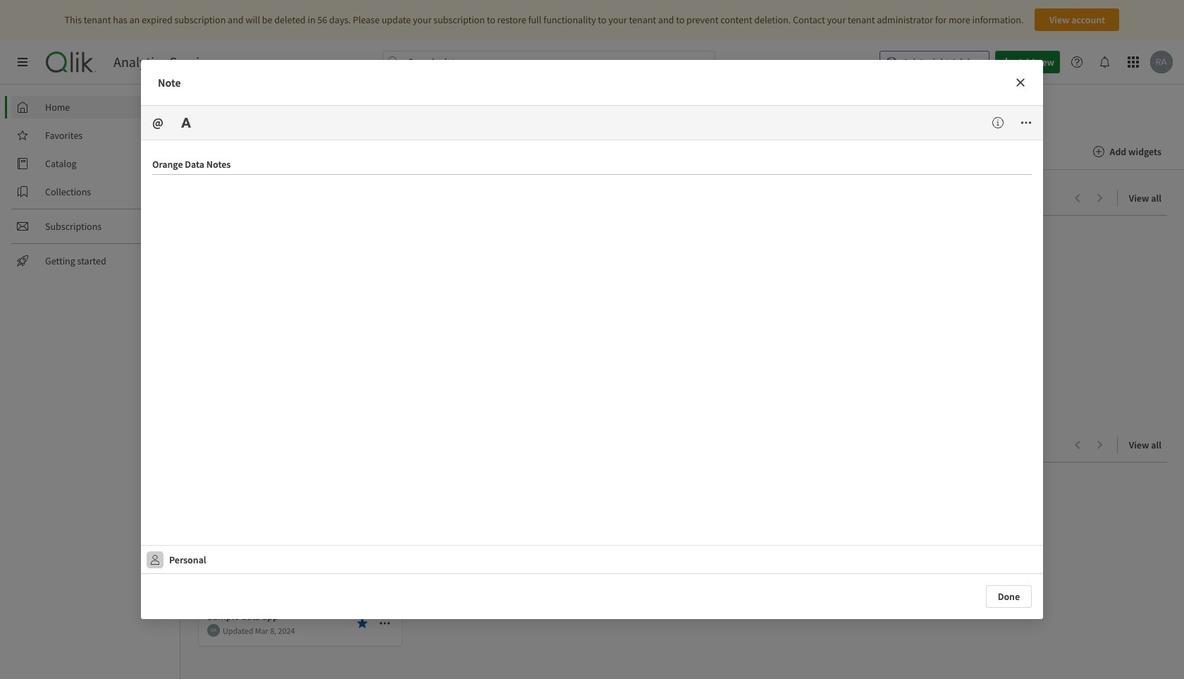 Task type: vqa. For each thing, say whether or not it's contained in the screenshot.
menu item related to My new sheet (1) sheet is selected. Press the Spacebar or Enter key to open My new sheet (1) sheet. Use the right and left arrow keys to navigate. element tooltip
no



Task type: describe. For each thing, give the bounding box(es) containing it.
details image
[[993, 117, 1004, 128]]

Note title text field
[[152, 152, 1033, 175]]

unfavorite image
[[357, 618, 368, 629]]

close image
[[1016, 77, 1027, 88]]

navigation pane element
[[0, 90, 180, 278]]

ruby anderson element
[[207, 624, 220, 637]]



Task type: locate. For each thing, give the bounding box(es) containing it.
dialog
[[141, 60, 1044, 619]]

insert mention element
[[147, 111, 175, 134]]

analytics services element
[[114, 54, 219, 71]]

tab list
[[199, 135, 259, 169]]

ruby anderson image
[[207, 624, 220, 637]]

toggle formatting image
[[180, 117, 192, 128]]

close sidebar menu image
[[17, 56, 28, 68]]



